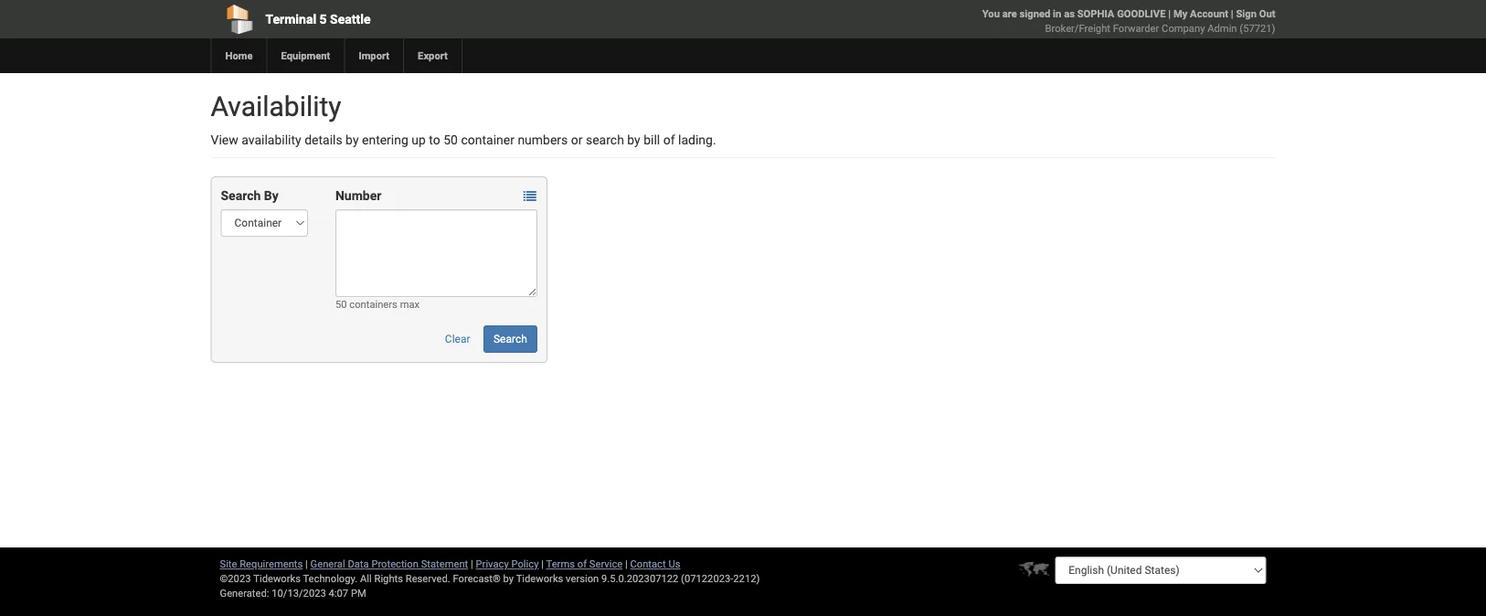 Task type: locate. For each thing, give the bounding box(es) containing it.
site requirements link
[[220, 558, 303, 570]]

0 vertical spatial of
[[664, 132, 675, 147]]

rights
[[374, 573, 403, 585]]

my account link
[[1174, 8, 1229, 20]]

search by
[[221, 188, 279, 203]]

search inside button
[[494, 333, 527, 346]]

company
[[1162, 22, 1206, 34]]

details
[[305, 132, 343, 147]]

1 horizontal spatial by
[[503, 573, 514, 585]]

general
[[311, 558, 345, 570]]

account
[[1191, 8, 1229, 20]]

of up version
[[578, 558, 587, 570]]

1 vertical spatial of
[[578, 558, 587, 570]]

50
[[444, 132, 458, 147], [336, 299, 347, 310]]

signed
[[1020, 8, 1051, 20]]

privacy
[[476, 558, 509, 570]]

import link
[[344, 38, 403, 73]]

lading.
[[679, 132, 717, 147]]

|
[[1169, 8, 1172, 20], [1232, 8, 1234, 20], [305, 558, 308, 570], [471, 558, 473, 570], [542, 558, 544, 570], [625, 558, 628, 570]]

50 right to
[[444, 132, 458, 147]]

search
[[586, 132, 624, 147]]

admin
[[1208, 22, 1238, 34]]

terminal
[[266, 11, 317, 27]]

home
[[225, 50, 253, 62]]

view availability details by entering up to 50 container numbers or search by bill of lading.
[[211, 132, 717, 147]]

forwarder
[[1114, 22, 1160, 34]]

terminal 5 seattle
[[266, 11, 371, 27]]

by inside site requirements | general data protection statement | privacy policy | terms of service | contact us ©2023 tideworks technology. all rights reserved. forecast® by tideworks version 9.5.0.202307122 (07122023-2212) generated: 10/13/2023 4:07 pm
[[503, 573, 514, 585]]

equipment
[[281, 50, 330, 62]]

to
[[429, 132, 441, 147]]

0 horizontal spatial of
[[578, 558, 587, 570]]

tideworks
[[516, 573, 564, 585]]

(57721)
[[1240, 22, 1276, 34]]

| up the 9.5.0.202307122
[[625, 558, 628, 570]]

max
[[400, 299, 420, 310]]

of
[[664, 132, 675, 147], [578, 558, 587, 570]]

1 vertical spatial search
[[494, 333, 527, 346]]

1 horizontal spatial search
[[494, 333, 527, 346]]

by right details
[[346, 132, 359, 147]]

bill
[[644, 132, 660, 147]]

search for search
[[494, 333, 527, 346]]

export
[[418, 50, 448, 62]]

10/13/2023
[[272, 588, 326, 599]]

search for search by
[[221, 188, 261, 203]]

forecast®
[[453, 573, 501, 585]]

version
[[566, 573, 599, 585]]

by left the bill
[[628, 132, 641, 147]]

of inside site requirements | general data protection statement | privacy policy | terms of service | contact us ©2023 tideworks technology. all rights reserved. forecast® by tideworks version 9.5.0.202307122 (07122023-2212) generated: 10/13/2023 4:07 pm
[[578, 558, 587, 570]]

in
[[1054, 8, 1062, 20]]

by down privacy policy link
[[503, 573, 514, 585]]

search right the clear
[[494, 333, 527, 346]]

sophia
[[1078, 8, 1115, 20]]

search
[[221, 188, 261, 203], [494, 333, 527, 346]]

availability
[[211, 90, 342, 123]]

container
[[461, 132, 515, 147]]

0 vertical spatial search
[[221, 188, 261, 203]]

goodlive
[[1118, 8, 1166, 20]]

us
[[669, 558, 681, 570]]

view
[[211, 132, 238, 147]]

requirements
[[240, 558, 303, 570]]

show list image
[[524, 190, 537, 203]]

contact
[[631, 558, 666, 570]]

import
[[359, 50, 390, 62]]

you are signed in as sophia goodlive | my account | sign out broker/freight forwarder company admin (57721)
[[983, 8, 1276, 34]]

©2023 tideworks
[[220, 573, 301, 585]]

search button
[[484, 326, 538, 353]]

sign
[[1237, 8, 1257, 20]]

broker/freight
[[1046, 22, 1111, 34]]

search left by
[[221, 188, 261, 203]]

containers
[[350, 299, 398, 310]]

service
[[590, 558, 623, 570]]

1 vertical spatial 50
[[336, 299, 347, 310]]

terms of service link
[[546, 558, 623, 570]]

2212)
[[734, 573, 760, 585]]

by
[[264, 188, 279, 203]]

seattle
[[330, 11, 371, 27]]

1 horizontal spatial 50
[[444, 132, 458, 147]]

5
[[320, 11, 327, 27]]

statement
[[421, 558, 468, 570]]

0 horizontal spatial search
[[221, 188, 261, 203]]

pm
[[351, 588, 366, 599]]

50 left containers
[[336, 299, 347, 310]]

up
[[412, 132, 426, 147]]

by
[[346, 132, 359, 147], [628, 132, 641, 147], [503, 573, 514, 585]]

of right the bill
[[664, 132, 675, 147]]



Task type: describe. For each thing, give the bounding box(es) containing it.
| left sign
[[1232, 8, 1234, 20]]

data
[[348, 558, 369, 570]]

entering
[[362, 132, 409, 147]]

terms
[[546, 558, 575, 570]]

availability
[[242, 132, 301, 147]]

clear
[[445, 333, 471, 346]]

site
[[220, 558, 237, 570]]

sign out link
[[1237, 8, 1276, 20]]

| up tideworks
[[542, 558, 544, 570]]

you
[[983, 8, 1000, 20]]

terminal 5 seattle link
[[211, 0, 639, 38]]

0 horizontal spatial by
[[346, 132, 359, 147]]

(07122023-
[[681, 573, 734, 585]]

50 containers max
[[336, 299, 420, 310]]

numbers
[[518, 132, 568, 147]]

1 horizontal spatial of
[[664, 132, 675, 147]]

| left my at the top right of the page
[[1169, 8, 1172, 20]]

home link
[[211, 38, 267, 73]]

equipment link
[[267, 38, 344, 73]]

protection
[[372, 558, 419, 570]]

| left general
[[305, 558, 308, 570]]

are
[[1003, 8, 1018, 20]]

clear button
[[435, 326, 481, 353]]

0 vertical spatial 50
[[444, 132, 458, 147]]

contact us link
[[631, 558, 681, 570]]

Number text field
[[336, 209, 538, 297]]

| up forecast®
[[471, 558, 473, 570]]

general data protection statement link
[[311, 558, 468, 570]]

all
[[360, 573, 372, 585]]

as
[[1065, 8, 1075, 20]]

number
[[336, 188, 382, 203]]

policy
[[512, 558, 539, 570]]

2 horizontal spatial by
[[628, 132, 641, 147]]

technology.
[[303, 573, 358, 585]]

generated:
[[220, 588, 269, 599]]

site requirements | general data protection statement | privacy policy | terms of service | contact us ©2023 tideworks technology. all rights reserved. forecast® by tideworks version 9.5.0.202307122 (07122023-2212) generated: 10/13/2023 4:07 pm
[[220, 558, 760, 599]]

privacy policy link
[[476, 558, 539, 570]]

4:07
[[329, 588, 349, 599]]

export link
[[403, 38, 462, 73]]

or
[[571, 132, 583, 147]]

0 horizontal spatial 50
[[336, 299, 347, 310]]

9.5.0.202307122
[[602, 573, 679, 585]]

my
[[1174, 8, 1188, 20]]

reserved.
[[406, 573, 451, 585]]

out
[[1260, 8, 1276, 20]]



Task type: vqa. For each thing, say whether or not it's contained in the screenshot.
Site Requirements | General Data Protection Statement | Privacy Policy | Terms Of Service | Contact Us ©2023 Tideworks Technology. All Rights Reserved. Forecast® By Tideworks Version 9.5.0.202307122 (07122023-2212) Generated: 10/13/2023 1:36 Pm
no



